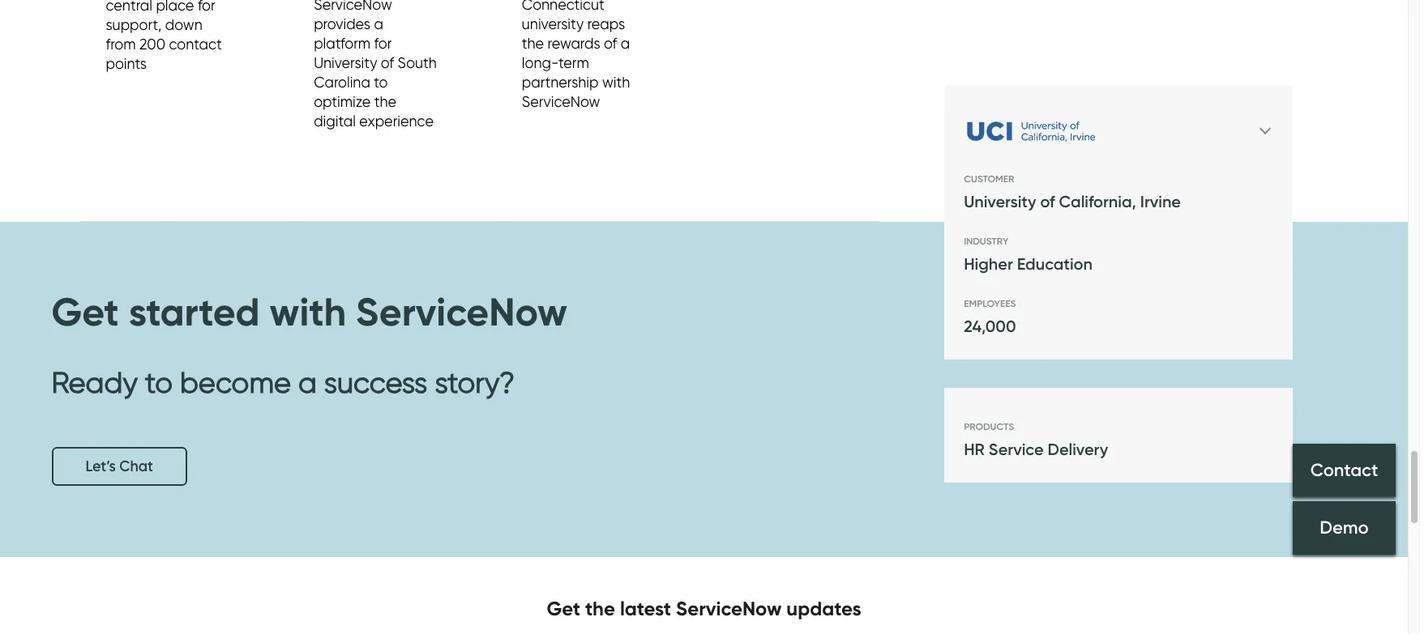Task type: describe. For each thing, give the bounding box(es) containing it.
of inside connecticut university reaps the rewards of a long-term partnership with servicenow
[[604, 35, 617, 52]]

university
[[522, 16, 584, 33]]

become
[[180, 365, 291, 400]]

get for get the latest servicenow updates
[[547, 597, 581, 621]]

connecticut
[[522, 0, 605, 13]]

updates
[[787, 597, 862, 621]]

a inside connecticut university reaps the rewards of a long-term partnership with servicenow
[[621, 35, 630, 52]]

connecticut university reaps the rewards of a long-term partnership with servicenow
[[522, 0, 630, 111]]

for
[[374, 35, 392, 52]]

24,000
[[964, 317, 1017, 337]]

higher
[[964, 255, 1013, 274]]

customer university of california, irvine
[[964, 173, 1182, 212]]

contact link
[[1293, 444, 1396, 498]]

contact
[[1311, 460, 1379, 482]]

education
[[1018, 255, 1093, 274]]

the inside connecticut university reaps the rewards of a long-term partnership with servicenow
[[522, 35, 544, 52]]

demo link
[[1293, 502, 1396, 556]]

to inside servicenow provides a platform for university of south carolina to optimize the digital experience
[[374, 74, 388, 91]]

get for get started with servicenow
[[51, 288, 119, 337]]

university inside servicenow provides a platform for university of south carolina to optimize the digital experience
[[314, 55, 377, 72]]

get started with servicenow
[[51, 288, 568, 337]]

south
[[398, 55, 437, 72]]

digital
[[314, 113, 356, 130]]

2 vertical spatial the
[[586, 597, 615, 621]]

of inside servicenow provides a platform for university of south carolina to optimize the digital experience
[[381, 55, 394, 72]]

servicenow provides a platform for university of south carolina to optimize the digital experience
[[314, 0, 437, 130]]

started
[[129, 288, 260, 337]]

partnership
[[522, 74, 599, 91]]

1 vertical spatial to
[[145, 365, 173, 400]]

1 vertical spatial with
[[270, 288, 346, 337]]

get the latest servicenow updates
[[547, 597, 862, 621]]



Task type: vqa. For each thing, say whether or not it's contained in the screenshot.
Let's Chat
yes



Task type: locate. For each thing, give the bounding box(es) containing it.
higher education
[[964, 255, 1093, 274]]

let's
[[86, 458, 116, 476]]

1 horizontal spatial to
[[374, 74, 388, 91]]

of down reaps
[[604, 35, 617, 52]]

0 vertical spatial to
[[374, 74, 388, 91]]

uci logo image
[[964, 105, 1126, 157]]

servicenow
[[314, 0, 392, 13], [522, 94, 600, 111], [356, 288, 568, 337], [676, 597, 782, 621]]

to right the 'carolina'
[[374, 74, 388, 91]]

irvine
[[1141, 192, 1182, 212]]

the left latest
[[586, 597, 615, 621]]

1 horizontal spatial get
[[547, 597, 581, 621]]

0 vertical spatial with
[[602, 74, 630, 91]]

reaps
[[588, 16, 625, 33]]

chat
[[119, 458, 153, 476]]

term
[[559, 55, 589, 72]]

university down the platform
[[314, 55, 377, 72]]

the
[[522, 35, 544, 52], [374, 94, 397, 111], [586, 597, 615, 621]]

of
[[604, 35, 617, 52], [381, 55, 394, 72], [1041, 192, 1056, 212]]

0 vertical spatial of
[[604, 35, 617, 52]]

let's chat link
[[51, 447, 187, 486]]

success
[[324, 365, 428, 400]]

2 vertical spatial of
[[1041, 192, 1056, 212]]

0 horizontal spatial with
[[270, 288, 346, 337]]

a left success
[[298, 365, 317, 400]]

1 horizontal spatial a
[[374, 16, 383, 33]]

get
[[51, 288, 119, 337], [547, 597, 581, 621]]

a
[[374, 16, 383, 33], [621, 35, 630, 52], [298, 365, 317, 400]]

the inside servicenow provides a platform for university of south carolina to optimize the digital experience
[[374, 94, 397, 111]]

hr
[[964, 440, 985, 460]]

with right partnership
[[602, 74, 630, 91]]

with up ready to become a success story?
[[270, 288, 346, 337]]

latest
[[620, 597, 671, 621]]

university inside customer university of california, irvine
[[964, 192, 1037, 212]]

0 horizontal spatial a
[[298, 365, 317, 400]]

optimize
[[314, 94, 371, 111]]

the up long- in the left top of the page
[[522, 35, 544, 52]]

university down customer
[[964, 192, 1037, 212]]

1 vertical spatial of
[[381, 55, 394, 72]]

1 vertical spatial a
[[621, 35, 630, 52]]

of left california,
[[1041, 192, 1056, 212]]

2 vertical spatial a
[[298, 365, 317, 400]]

0 horizontal spatial get
[[51, 288, 119, 337]]

1 vertical spatial the
[[374, 94, 397, 111]]

university
[[314, 55, 377, 72], [964, 192, 1037, 212]]

0 vertical spatial university
[[314, 55, 377, 72]]

1 horizontal spatial with
[[602, 74, 630, 91]]

ready
[[51, 365, 138, 400]]

california,
[[1060, 192, 1137, 212]]

of inside customer university of california, irvine
[[1041, 192, 1056, 212]]

0 horizontal spatial to
[[145, 365, 173, 400]]

0 vertical spatial get
[[51, 288, 119, 337]]

provides
[[314, 16, 371, 33]]

demo
[[1320, 518, 1369, 540]]

0 horizontal spatial the
[[374, 94, 397, 111]]

0 vertical spatial the
[[522, 35, 544, 52]]

experience
[[360, 113, 434, 130]]

1 horizontal spatial the
[[522, 35, 544, 52]]

carolina
[[314, 74, 370, 91]]

long-
[[522, 55, 559, 72]]

1 horizontal spatial university
[[964, 192, 1037, 212]]

platform
[[314, 35, 371, 52]]

to right ready
[[145, 365, 173, 400]]

0 horizontal spatial university
[[314, 55, 377, 72]]

1 vertical spatial university
[[964, 192, 1037, 212]]

story?
[[435, 365, 515, 400]]

the up experience
[[374, 94, 397, 111]]

with
[[602, 74, 630, 91], [270, 288, 346, 337]]

servicenow inside servicenow provides a platform for university of south carolina to optimize the digital experience
[[314, 0, 392, 13]]

1 horizontal spatial of
[[604, 35, 617, 52]]

to
[[374, 74, 388, 91], [145, 365, 173, 400]]

2 horizontal spatial of
[[1041, 192, 1056, 212]]

hr service delivery link
[[964, 436, 1109, 464]]

2 horizontal spatial the
[[586, 597, 615, 621]]

0 vertical spatial a
[[374, 16, 383, 33]]

a down reaps
[[621, 35, 630, 52]]

customer
[[964, 173, 1015, 185]]

with inside connecticut university reaps the rewards of a long-term partnership with servicenow
[[602, 74, 630, 91]]

hr service delivery
[[964, 440, 1109, 460]]

servicenow inside connecticut university reaps the rewards of a long-term partnership with servicenow
[[522, 94, 600, 111]]

1 vertical spatial get
[[547, 597, 581, 621]]

ready to become a success story?
[[51, 365, 515, 400]]

rewards
[[548, 35, 601, 52]]

of down for
[[381, 55, 394, 72]]

2 horizontal spatial a
[[621, 35, 630, 52]]

delivery
[[1048, 440, 1109, 460]]

a up for
[[374, 16, 383, 33]]

0 horizontal spatial of
[[381, 55, 394, 72]]

let's chat
[[86, 458, 153, 476]]

service
[[989, 440, 1044, 460]]

a inside servicenow provides a platform for university of south carolina to optimize the digital experience
[[374, 16, 383, 33]]



